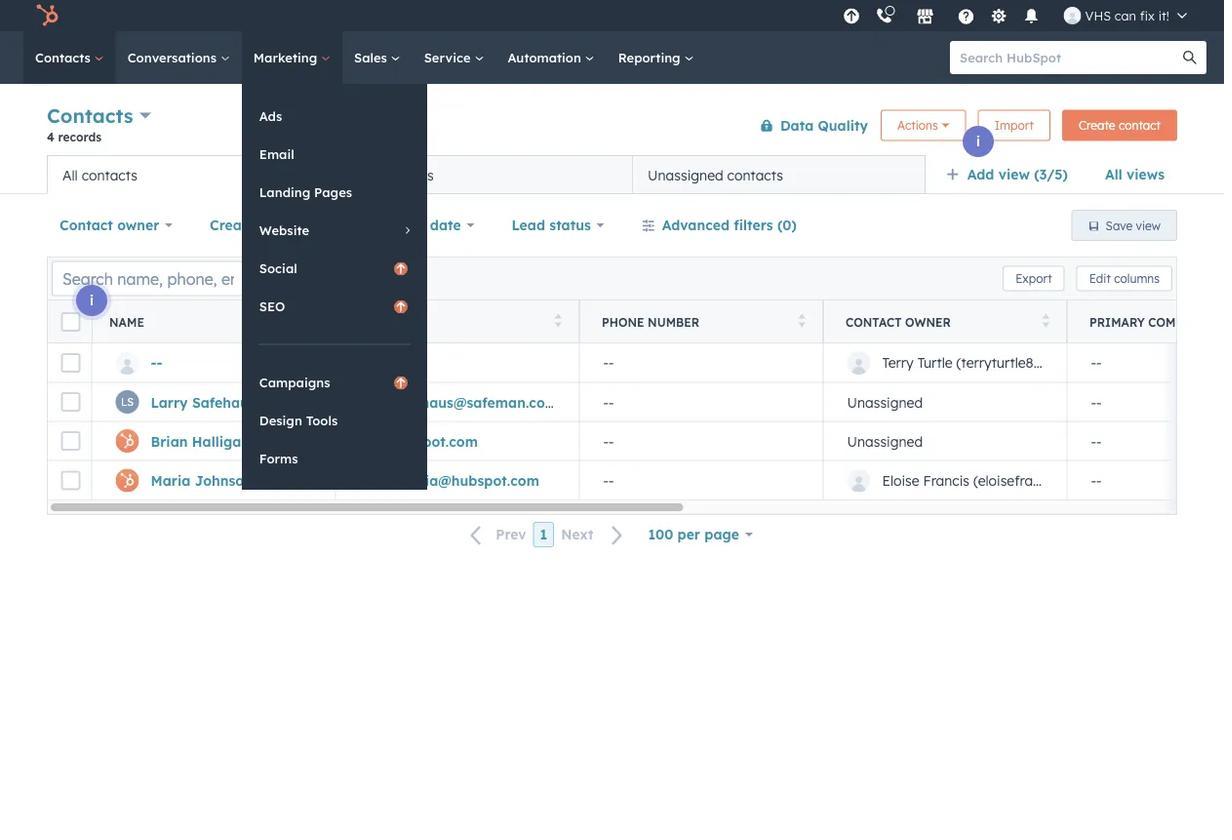 Task type: describe. For each thing, give the bounding box(es) containing it.
maria johnson (sample contact)
[[151, 472, 376, 489]]

all contacts
[[62, 166, 138, 183]]

all for all contacts
[[62, 166, 78, 183]]

1 vertical spatial i button
[[301, 190, 332, 222]]

import button
[[979, 110, 1051, 141]]

1 vertical spatial email
[[358, 315, 397, 329]]

records
[[58, 129, 102, 144]]

campaigns link
[[242, 364, 427, 401]]

contact) for emailmaria@hubspot.com
[[317, 472, 376, 489]]

1 press to sort. element from the left
[[555, 314, 562, 330]]

phone number
[[602, 315, 700, 329]]

edit
[[1090, 271, 1112, 286]]

number
[[648, 315, 700, 329]]

press to sort. image for phone
[[799, 314, 806, 327]]

prev
[[496, 526, 527, 543]]

unassigned for bh@hubspot.com
[[848, 433, 923, 450]]

notifications image
[[1023, 9, 1041, 26]]

status
[[550, 217, 591, 234]]

upgrade image
[[843, 8, 861, 26]]

lead status button
[[499, 206, 618, 245]]

unassigned inside button
[[648, 166, 724, 183]]

emailmaria@hubspot.com
[[360, 472, 540, 489]]

seo
[[259, 298, 285, 314]]

2 vertical spatial i button
[[76, 285, 107, 316]]

brian halligan (sample contact) link
[[151, 433, 374, 450]]

calling icon image
[[876, 8, 894, 25]]

Search HubSpot search field
[[951, 41, 1190, 74]]

vhs can fix it! button
[[1053, 0, 1200, 31]]

fix
[[1141, 7, 1156, 23]]

press to sort. element for contact
[[1043, 314, 1050, 330]]

terry
[[883, 354, 914, 371]]

(3/5)
[[1035, 166, 1069, 183]]

view for add
[[999, 166, 1031, 183]]

maria johnson (sample contact) link
[[151, 472, 376, 489]]

contact) for bh@hubspot.com
[[315, 433, 374, 450]]

search button
[[1174, 41, 1207, 74]]

francis
[[924, 472, 970, 489]]

pages
[[314, 184, 352, 200]]

forms
[[259, 450, 298, 467]]

columns
[[1115, 271, 1160, 286]]

add view (3/5)
[[968, 166, 1069, 183]]

halligan
[[192, 433, 250, 450]]

unassigned contacts button
[[633, 155, 926, 194]]

4
[[47, 129, 54, 144]]

data
[[781, 117, 814, 134]]

larry safehaus link
[[151, 394, 255, 411]]

press to sort. element for phone
[[799, 314, 806, 330]]

(eloisefrancis23@gmail.com)
[[974, 472, 1159, 489]]

create for create date
[[210, 217, 255, 234]]

bh@hubspot.com
[[360, 433, 478, 450]]

contacts for unassigned contacts
[[728, 166, 784, 183]]

notifications button
[[1016, 0, 1049, 31]]

1 press to sort. image from the left
[[555, 314, 562, 327]]

next
[[561, 526, 594, 543]]

last activity date button
[[328, 206, 487, 245]]

turtle
[[918, 354, 953, 371]]

Search name, phone, email addresses, or company search field
[[52, 261, 282, 296]]

hubspot image
[[35, 4, 59, 27]]

i for the bottommost 'i' button
[[90, 292, 94, 309]]

unassigned for larrysafehaus@safeman.com
[[848, 394, 923, 411]]

upgrade link
[[840, 5, 864, 26]]

primary
[[1090, 315, 1146, 329]]

bh@hubspot.com link
[[360, 433, 478, 450]]

save
[[1106, 218, 1133, 233]]

activity
[[374, 217, 426, 234]]

vhs
[[1086, 7, 1112, 23]]

(0)
[[778, 217, 797, 234]]

help button
[[950, 0, 983, 31]]

sales
[[354, 49, 391, 65]]

1 button
[[533, 522, 555, 548]]

advanced filters (0)
[[662, 217, 797, 234]]

save view
[[1106, 218, 1161, 233]]

design tools link
[[242, 402, 427, 439]]

safehaus
[[192, 394, 255, 411]]

pagination navigation
[[459, 522, 636, 548]]

settings link
[[987, 5, 1012, 26]]

export button
[[1003, 266, 1066, 291]]

hubspot link
[[23, 4, 73, 27]]

eloise francis (eloisefrancis23@gmail.com)
[[883, 472, 1159, 489]]

4 records
[[47, 129, 102, 144]]

eloise francis image
[[1064, 7, 1082, 24]]

marketplaces image
[[917, 9, 935, 26]]

unassigned button for larrysafehaus@safeman.com
[[824, 383, 1068, 422]]

contacts for my contacts
[[378, 166, 434, 183]]

phone
[[602, 315, 645, 329]]

actions button
[[881, 110, 967, 141]]

johnson
[[195, 472, 253, 489]]

create contact button
[[1063, 110, 1178, 141]]

email inside marketing menu
[[259, 146, 295, 162]]

(sample for johnson
[[257, 472, 313, 489]]

primary company column header
[[1068, 301, 1225, 344]]

date inside popup button
[[259, 217, 291, 234]]

contact inside popup button
[[60, 217, 113, 234]]

name
[[109, 315, 144, 329]]



Task type: locate. For each thing, give the bounding box(es) containing it.
brian halligan (sample contact)
[[151, 433, 374, 450]]

contact up terry at top right
[[846, 315, 902, 329]]

prev button
[[459, 522, 533, 548]]

date inside popup button
[[430, 217, 461, 234]]

contacts down 'records'
[[82, 166, 138, 183]]

view for save
[[1137, 218, 1161, 233]]

1
[[540, 526, 548, 543]]

social link
[[242, 250, 427, 287]]

marketplaces button
[[905, 0, 946, 31]]

contact
[[1119, 118, 1161, 133]]

-- button for bh@hubspot.com
[[580, 422, 824, 461]]

1 horizontal spatial view
[[1137, 218, 1161, 233]]

next button
[[555, 522, 636, 548]]

contact
[[60, 217, 113, 234], [846, 315, 902, 329]]

i down contact owner popup button
[[90, 292, 94, 309]]

0 vertical spatial email
[[259, 146, 295, 162]]

vhs can fix it!
[[1086, 7, 1170, 23]]

0 horizontal spatial contact
[[60, 217, 113, 234]]

contact owner inside contact owner popup button
[[60, 217, 159, 234]]

eloise
[[883, 472, 920, 489]]

unassigned
[[648, 166, 724, 183], [848, 394, 923, 411], [848, 433, 923, 450]]

2 horizontal spatial contacts
[[728, 166, 784, 183]]

brian
[[151, 433, 188, 450]]

owner up 'search name, phone, email addresses, or company' "search field"
[[117, 217, 159, 234]]

all down 4 records
[[62, 166, 78, 183]]

0 vertical spatial contact)
[[315, 433, 374, 450]]

0 horizontal spatial email
[[259, 146, 295, 162]]

marketing menu
[[242, 84, 427, 490]]

campaigns
[[259, 374, 330, 390]]

0 horizontal spatial press to sort. element
[[555, 314, 562, 330]]

website link
[[242, 212, 427, 249]]

1 horizontal spatial i button
[[301, 190, 332, 222]]

add
[[968, 166, 995, 183]]

2 vertical spatial i
[[90, 292, 94, 309]]

1 vertical spatial contact
[[846, 315, 902, 329]]

--
[[151, 354, 163, 371], [604, 354, 614, 371], [1092, 354, 1102, 371], [604, 394, 614, 411], [1092, 394, 1102, 411], [604, 433, 614, 450], [1092, 433, 1102, 450], [604, 472, 614, 489], [1092, 472, 1102, 489]]

create inside button
[[1079, 118, 1116, 133]]

advanced filters (0) button
[[629, 206, 810, 245]]

i for top 'i' button
[[977, 133, 981, 150]]

reporting link
[[607, 31, 706, 84]]

page
[[705, 526, 740, 543]]

press to sort. element
[[555, 314, 562, 330], [799, 314, 806, 330], [1043, 314, 1050, 330]]

0 vertical spatial contact owner
[[60, 217, 159, 234]]

add view (3/5) button
[[934, 155, 1093, 194]]

marketing link
[[242, 31, 343, 84]]

date
[[259, 217, 291, 234], [430, 217, 461, 234]]

larry safehaus
[[151, 394, 255, 411]]

quality
[[818, 117, 869, 134]]

1 all from the left
[[1106, 166, 1123, 183]]

2 contacts from the left
[[378, 166, 434, 183]]

help image
[[958, 9, 976, 26]]

owner inside popup button
[[117, 217, 159, 234]]

(sample for halligan
[[254, 433, 311, 450]]

contacts up 'records'
[[47, 103, 133, 128]]

4 -- button from the top
[[580, 461, 824, 500]]

(sample down forms
[[257, 472, 313, 489]]

tools
[[306, 412, 338, 428]]

create inside popup button
[[210, 217, 255, 234]]

3 contacts from the left
[[728, 166, 784, 183]]

unassigned down terry at top right
[[848, 394, 923, 411]]

2 unassigned button from the top
[[824, 422, 1068, 461]]

0 vertical spatial view
[[999, 166, 1031, 183]]

maria
[[151, 472, 191, 489]]

0 vertical spatial contact
[[60, 217, 113, 234]]

0 vertical spatial owner
[[117, 217, 159, 234]]

larrysafehaus@safeman.com button
[[336, 383, 580, 422]]

forms link
[[242, 440, 427, 477]]

1 vertical spatial contact owner
[[846, 315, 952, 329]]

2 vertical spatial unassigned
[[848, 433, 923, 450]]

terry turtle (terryturtle85@gmail.com)
[[883, 354, 1127, 371]]

1 vertical spatial i
[[314, 197, 318, 214]]

-- link
[[151, 354, 163, 371]]

calling icon button
[[868, 3, 901, 29]]

0 horizontal spatial owner
[[117, 217, 159, 234]]

my contacts
[[355, 166, 434, 183]]

create date button
[[197, 206, 317, 245]]

data quality
[[781, 117, 869, 134]]

1 horizontal spatial owner
[[906, 315, 952, 329]]

-- button for emailmaria@hubspot.com
[[580, 461, 824, 500]]

unassigned up eloise
[[848, 433, 923, 450]]

marketing
[[254, 49, 321, 65]]

-- button for larrysafehaus@safeman.com
[[580, 383, 824, 422]]

1 horizontal spatial all
[[1106, 166, 1123, 183]]

1 vertical spatial contact)
[[317, 472, 376, 489]]

1 vertical spatial create
[[210, 217, 255, 234]]

contact) down "design tools" link
[[317, 472, 376, 489]]

email down the ads
[[259, 146, 295, 162]]

email link
[[242, 136, 427, 173]]

contact) down tools
[[315, 433, 374, 450]]

edit columns button
[[1077, 266, 1173, 291]]

service
[[424, 49, 475, 65]]

landing pages link
[[242, 174, 427, 211]]

(sample
[[254, 433, 311, 450], [257, 472, 313, 489]]

contact down all contacts
[[60, 217, 113, 234]]

actions
[[898, 118, 939, 133]]

-- button
[[580, 344, 824, 383], [580, 383, 824, 422], [580, 422, 824, 461], [580, 461, 824, 500]]

0 vertical spatial (sample
[[254, 433, 311, 450]]

date right activity
[[430, 217, 461, 234]]

conversations
[[128, 49, 220, 65]]

my contacts button
[[340, 155, 633, 194]]

1 contacts from the left
[[82, 166, 138, 183]]

2 horizontal spatial i
[[977, 133, 981, 150]]

filters
[[734, 217, 774, 234]]

0 vertical spatial create
[[1079, 118, 1116, 133]]

3 press to sort. element from the left
[[1043, 314, 1050, 330]]

conversations link
[[116, 31, 242, 84]]

1 vertical spatial contacts
[[47, 103, 133, 128]]

can
[[1115, 7, 1137, 23]]

website
[[259, 222, 309, 238]]

3 -- button from the top
[[580, 422, 824, 461]]

data quality button
[[748, 106, 870, 145]]

contacts inside button
[[378, 166, 434, 183]]

all views link
[[1093, 155, 1178, 194]]

email down social link
[[358, 315, 397, 329]]

contact owner down all contacts
[[60, 217, 159, 234]]

i button
[[963, 126, 995, 157], [301, 190, 332, 222], [76, 285, 107, 316]]

2 press to sort. element from the left
[[799, 314, 806, 330]]

1 horizontal spatial create
[[1079, 118, 1116, 133]]

1 vertical spatial owner
[[906, 315, 952, 329]]

create left the contact
[[1079, 118, 1116, 133]]

all inside button
[[62, 166, 78, 183]]

create left website
[[210, 217, 255, 234]]

social
[[259, 260, 297, 276]]

unassigned button for bh@hubspot.com
[[824, 422, 1068, 461]]

view inside add view (3/5) popup button
[[999, 166, 1031, 183]]

2 horizontal spatial press to sort. image
[[1043, 314, 1050, 327]]

1 horizontal spatial contact
[[846, 315, 902, 329]]

search image
[[1184, 51, 1198, 64]]

export
[[1016, 271, 1053, 286]]

1 horizontal spatial press to sort. image
[[799, 314, 806, 327]]

all contacts button
[[47, 155, 340, 194]]

press to sort. image for contact
[[1043, 314, 1050, 327]]

i for middle 'i' button
[[314, 197, 318, 214]]

0 horizontal spatial press to sort. image
[[555, 314, 562, 327]]

bh@hubspot.com button
[[336, 422, 580, 461]]

all left views
[[1106, 166, 1123, 183]]

1 horizontal spatial contacts
[[378, 166, 434, 183]]

unassigned contacts
[[648, 166, 784, 183]]

company
[[1149, 315, 1209, 329]]

contact owner up terry at top right
[[846, 315, 952, 329]]

contacts down hubspot link
[[35, 49, 94, 65]]

2 -- button from the top
[[580, 383, 824, 422]]

contacts for all contacts
[[82, 166, 138, 183]]

100 per page button
[[636, 515, 766, 554]]

2 all from the left
[[62, 166, 78, 183]]

(sample up forms
[[254, 433, 311, 450]]

create date
[[210, 217, 291, 234]]

primary company
[[1090, 315, 1209, 329]]

view right add
[[999, 166, 1031, 183]]

contacts right my
[[378, 166, 434, 183]]

contact owner
[[60, 217, 159, 234], [846, 315, 952, 329]]

reporting
[[619, 49, 685, 65]]

advanced
[[662, 217, 730, 234]]

larrysafehaus@safeman.com
[[360, 394, 558, 411]]

larrysafehaus@safeman.com link
[[360, 394, 558, 411]]

automation link
[[496, 31, 607, 84]]

my
[[355, 166, 374, 183]]

i
[[977, 133, 981, 150], [314, 197, 318, 214], [90, 292, 94, 309]]

0 horizontal spatial contact owner
[[60, 217, 159, 234]]

0 vertical spatial i button
[[963, 126, 995, 157]]

contacts up filters
[[728, 166, 784, 183]]

2 horizontal spatial press to sort. element
[[1043, 314, 1050, 330]]

0 horizontal spatial i button
[[76, 285, 107, 316]]

owner up turtle
[[906, 315, 952, 329]]

unassigned button up "francis"
[[824, 422, 1068, 461]]

larry
[[151, 394, 188, 411]]

contacts banner
[[47, 100, 1178, 155]]

create contact
[[1079, 118, 1161, 133]]

contacts button
[[47, 102, 151, 130]]

2 press to sort. image from the left
[[799, 314, 806, 327]]

0 vertical spatial i
[[977, 133, 981, 150]]

1 horizontal spatial i
[[314, 197, 318, 214]]

1 horizontal spatial contact owner
[[846, 315, 952, 329]]

1 unassigned button from the top
[[824, 383, 1068, 422]]

contacts
[[82, 166, 138, 183], [378, 166, 434, 183], [728, 166, 784, 183]]

design
[[259, 412, 302, 428]]

date down landing
[[259, 217, 291, 234]]

import
[[995, 118, 1034, 133]]

2 horizontal spatial i button
[[963, 126, 995, 157]]

2 date from the left
[[430, 217, 461, 234]]

0 horizontal spatial i
[[90, 292, 94, 309]]

i right landing
[[314, 197, 318, 214]]

settings image
[[991, 8, 1008, 26]]

all for all views
[[1106, 166, 1123, 183]]

all
[[1106, 166, 1123, 183], [62, 166, 78, 183]]

view right save
[[1137, 218, 1161, 233]]

0 horizontal spatial view
[[999, 166, 1031, 183]]

unassigned button down turtle
[[824, 383, 1068, 422]]

press to sort. image
[[555, 314, 562, 327], [799, 314, 806, 327], [1043, 314, 1050, 327]]

1 horizontal spatial date
[[430, 217, 461, 234]]

vhs can fix it! menu
[[838, 0, 1201, 31]]

create for create contact
[[1079, 118, 1116, 133]]

1 horizontal spatial email
[[358, 315, 397, 329]]

1 vertical spatial (sample
[[257, 472, 313, 489]]

0 horizontal spatial all
[[62, 166, 78, 183]]

contact owner button
[[47, 206, 186, 245]]

0 horizontal spatial create
[[210, 217, 255, 234]]

0 horizontal spatial contacts
[[82, 166, 138, 183]]

edit columns
[[1090, 271, 1160, 286]]

unassigned up the advanced
[[648, 166, 724, 183]]

1 horizontal spatial press to sort. element
[[799, 314, 806, 330]]

view inside save view "button"
[[1137, 218, 1161, 233]]

owner
[[117, 217, 159, 234], [906, 315, 952, 329]]

(terryturtle85@gmail.com)
[[957, 354, 1127, 371]]

lead status
[[512, 217, 591, 234]]

0 vertical spatial contacts
[[35, 49, 94, 65]]

1 vertical spatial unassigned
[[848, 394, 923, 411]]

100 per page
[[648, 526, 740, 543]]

3 press to sort. image from the left
[[1043, 314, 1050, 327]]

1 vertical spatial view
[[1137, 218, 1161, 233]]

0 vertical spatial unassigned
[[648, 166, 724, 183]]

i up add
[[977, 133, 981, 150]]

1 -- button from the top
[[580, 344, 824, 383]]

emailmaria@hubspot.com button
[[336, 461, 580, 500]]

0 horizontal spatial date
[[259, 217, 291, 234]]

1 date from the left
[[259, 217, 291, 234]]

contacts inside popup button
[[47, 103, 133, 128]]



Task type: vqa. For each thing, say whether or not it's contained in the screenshot.
i button to the left
yes



